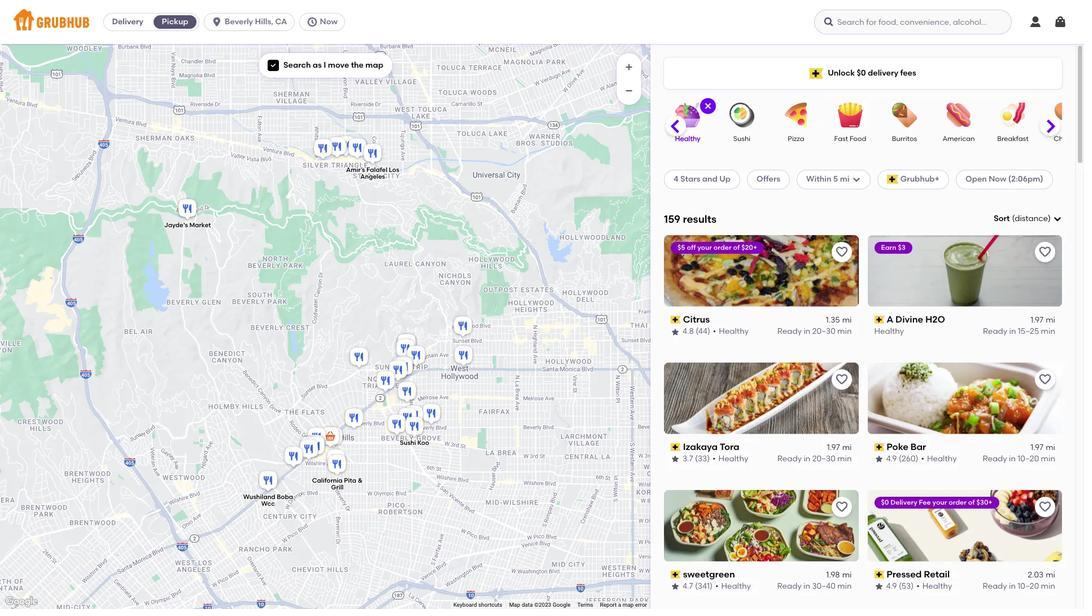 Task type: locate. For each thing, give the bounding box(es) containing it.
1.97 for a divine h2o
[[1031, 316, 1044, 325]]

ready for a divine h2o
[[983, 327, 1008, 337]]

• for citrus
[[713, 327, 716, 337]]

energy life cafe image
[[298, 438, 320, 463]]

kung pao china bistro image
[[452, 344, 475, 369]]

healthy for poke bar
[[927, 455, 957, 464]]

4.9 left the (53)
[[886, 582, 897, 592]]

1 vertical spatial grubhub plus flag logo image
[[887, 175, 898, 184]]

1 horizontal spatial grubhub plus flag logo image
[[887, 175, 898, 184]]

• down the bar
[[921, 455, 924, 464]]

• healthy right (44)
[[713, 327, 749, 337]]

sushi down sushi image
[[733, 135, 751, 143]]

izakaya tora image
[[374, 370, 397, 395]]

tora
[[720, 442, 740, 453]]

• right (341)
[[715, 582, 719, 592]]

min for pressed retail
[[1041, 582, 1055, 592]]

search
[[283, 60, 311, 70]]

min for poke bar
[[1041, 455, 1055, 464]]

1.97 mi for izakaya tora
[[827, 443, 852, 453]]

angeles
[[360, 174, 385, 181]]

sweetgreen logo image
[[664, 490, 859, 562]]

2 4.9 from the top
[[886, 582, 897, 592]]

1 vertical spatial subscription pass image
[[671, 444, 681, 452]]

&
[[358, 478, 363, 485]]

ready in 10–20 min up $30+
[[983, 455, 1055, 464]]

0 vertical spatial ready in 20–30 min
[[778, 327, 852, 337]]

save this restaurant image for citrus
[[835, 246, 848, 259]]

ready
[[778, 327, 802, 337], [983, 327, 1008, 337], [778, 455, 802, 464], [983, 455, 1007, 464], [777, 582, 802, 592], [983, 582, 1007, 592]]

comoncy - beverly hills image
[[304, 435, 327, 460]]

grubhub plus flag logo image for grubhub+
[[887, 175, 898, 184]]

(44)
[[696, 327, 710, 337]]

1 horizontal spatial of
[[968, 499, 975, 507]]

1 horizontal spatial delivery
[[891, 499, 917, 507]]

0 vertical spatial sushi
[[733, 135, 751, 143]]

2 ready in 20–30 min from the top
[[778, 455, 852, 464]]

subscription pass image for citrus
[[671, 316, 681, 324]]

$0 left fee
[[881, 499, 889, 507]]

your
[[698, 244, 712, 252], [933, 499, 947, 507]]

chicken
[[1054, 135, 1081, 143]]

4 stars and up
[[674, 175, 731, 184]]

min
[[838, 327, 852, 337], [1041, 327, 1055, 337], [838, 455, 852, 464], [1041, 455, 1055, 464], [838, 582, 852, 592], [1041, 582, 1055, 592]]

order
[[714, 244, 732, 252], [949, 499, 967, 507]]

star icon image left 4.7
[[671, 583, 680, 592]]

izakaya tora logo image
[[664, 363, 859, 435]]

american image
[[939, 103, 979, 128]]

sushi left koo
[[400, 440, 416, 447]]

1 horizontal spatial sushi
[[733, 135, 751, 143]]

pressed retail
[[887, 570, 950, 580]]

pop up italia image
[[322, 426, 344, 451]]

grubhub plus flag logo image left unlock
[[810, 68, 823, 79]]

0 vertical spatial $0
[[857, 68, 866, 78]]

joe & the juice image
[[396, 381, 418, 405]]

svg image
[[1029, 15, 1042, 29], [1054, 15, 1067, 29], [306, 16, 318, 28], [823, 16, 835, 28], [270, 62, 277, 69], [852, 175, 861, 184], [1053, 215, 1062, 224]]

distance
[[1015, 214, 1048, 224]]

0 vertical spatial 10–20
[[1018, 455, 1039, 464]]

• right (44)
[[713, 327, 716, 337]]

$0 right unlock
[[857, 68, 866, 78]]

healthy right '(260)'
[[927, 455, 957, 464]]

1 vertical spatial delivery
[[891, 499, 917, 507]]

fees
[[900, 68, 916, 78]]

sushi image
[[722, 103, 762, 128]]

subscription pass image for izakaya tora
[[671, 444, 681, 452]]

ready for sweetgreen
[[777, 582, 802, 592]]

star icon image left the 4.9 (260)
[[874, 455, 883, 464]]

4.9 down poke
[[886, 455, 897, 464]]

subscription pass image
[[874, 316, 884, 324], [671, 444, 681, 452]]

svg image
[[211, 16, 223, 28], [704, 102, 713, 111]]

map right 'the'
[[366, 60, 383, 70]]

healthy
[[675, 135, 701, 143], [719, 327, 749, 337], [874, 327, 904, 337], [719, 455, 748, 464], [927, 455, 957, 464], [721, 582, 751, 592], [923, 582, 952, 592]]

impasta image
[[299, 435, 321, 460]]

subscription pass image for poke bar
[[874, 444, 884, 452]]

1.98
[[826, 571, 840, 580]]

stars
[[680, 175, 700, 184]]

min for izakaya tora
[[838, 455, 852, 464]]

$20+
[[742, 244, 757, 252]]

subscription pass image left pressed
[[874, 571, 884, 579]]

grubhub plus flag logo image left grubhub+
[[887, 175, 898, 184]]

0 vertical spatial delivery
[[112, 17, 143, 27]]

0 vertical spatial ready in 10–20 min
[[983, 455, 1055, 464]]

off
[[687, 244, 696, 252]]

1 ready in 20–30 min from the top
[[778, 327, 852, 337]]

wushiland boba wcc image
[[257, 470, 280, 495]]

oakberry acai bowls & smoothies i beverly center image
[[396, 407, 419, 431]]

10–20
[[1018, 455, 1039, 464], [1018, 582, 1039, 592]]

1 horizontal spatial subscription pass image
[[874, 316, 884, 324]]

subscription pass image left 'sweetgreen'
[[671, 571, 681, 579]]

subscription pass image left the citrus
[[671, 316, 681, 324]]

20–30
[[812, 327, 836, 337], [812, 455, 836, 464]]

0 vertical spatial subscription pass image
[[874, 316, 884, 324]]

0 vertical spatial 20–30
[[812, 327, 836, 337]]

mi for pressed retail
[[1046, 571, 1055, 580]]

4.7
[[683, 582, 693, 592]]

mi for citrus
[[842, 316, 852, 325]]

2 10–20 from the top
[[1018, 582, 1039, 592]]

svg image inside field
[[1053, 215, 1062, 224]]

of left $20+
[[733, 244, 740, 252]]

mi
[[840, 175, 850, 184], [842, 316, 852, 325], [1046, 316, 1055, 325], [842, 443, 852, 453], [1046, 443, 1055, 453], [842, 571, 852, 580], [1046, 571, 1055, 580]]

ready in 20–30 min for citrus
[[778, 327, 852, 337]]

sushi inside the map region
[[400, 440, 416, 447]]

0 horizontal spatial $0
[[857, 68, 866, 78]]

healthy down tora
[[719, 455, 748, 464]]

1.97 mi for a divine h2o
[[1031, 316, 1055, 325]]

amir's
[[346, 167, 365, 174]]

1 horizontal spatial $0
[[881, 499, 889, 507]]

4.9
[[886, 455, 897, 464], [886, 582, 897, 592]]

0 horizontal spatial delivery
[[112, 17, 143, 27]]

• healthy down tora
[[713, 455, 748, 464]]

2 ready in 10–20 min from the top
[[983, 582, 1055, 592]]

1.97 for izakaya tora
[[827, 443, 840, 453]]

amir's falafel los angeles image
[[361, 142, 384, 167]]

goop kitchen image
[[343, 407, 365, 432]]

1 horizontal spatial now
[[989, 175, 1007, 184]]

None field
[[994, 213, 1062, 225]]

map
[[366, 60, 383, 70], [623, 603, 634, 609]]

delivery
[[868, 68, 898, 78]]

$5 off your order of $20+
[[678, 244, 757, 252]]

0 horizontal spatial subscription pass image
[[671, 444, 681, 452]]

$30+
[[977, 499, 993, 507]]

ready for poke bar
[[983, 455, 1007, 464]]

your right fee
[[933, 499, 947, 507]]

delivery inside 'button'
[[112, 17, 143, 27]]

of left $30+
[[968, 499, 975, 507]]

1 horizontal spatial your
[[933, 499, 947, 507]]

fast
[[834, 135, 848, 143]]

ready for izakaya tora
[[778, 455, 802, 464]]

4.9 (260)
[[886, 455, 918, 464]]

spooning acai bowls & more image
[[282, 446, 305, 470]]

grubhub plus flag logo image for unlock $0 delivery fees
[[810, 68, 823, 79]]

0 vertical spatial your
[[698, 244, 712, 252]]

pressed retail image
[[387, 359, 409, 384]]

in for izakaya tora
[[804, 455, 811, 464]]

0 vertical spatial now
[[320, 17, 338, 27]]

min for sweetgreen
[[838, 582, 852, 592]]

order left $30+
[[949, 499, 967, 507]]

map right a
[[623, 603, 634, 609]]

save this restaurant image
[[835, 373, 848, 387], [835, 501, 848, 514], [1039, 501, 1052, 514]]

subscription pass image left izakaya at bottom
[[671, 444, 681, 452]]

svg image left sushi image
[[704, 102, 713, 111]]

1 vertical spatial sushi
[[400, 440, 416, 447]]

0 horizontal spatial grubhub plus flag logo image
[[810, 68, 823, 79]]

niko niko sushi image
[[405, 344, 427, 369]]

1 vertical spatial 20–30
[[812, 455, 836, 464]]

$5
[[678, 244, 685, 252]]

earn
[[881, 244, 897, 252]]

save this restaurant image down ')'
[[1039, 246, 1052, 259]]

star icon image left 3.7
[[671, 455, 680, 464]]

now right open
[[989, 175, 1007, 184]]

1 10–20 from the top
[[1018, 455, 1039, 464]]

1 ready in 10–20 min from the top
[[983, 455, 1055, 464]]

star icon image left 4.9 (53)
[[874, 583, 883, 592]]

save this restaurant image
[[835, 246, 848, 259], [1039, 246, 1052, 259], [1039, 373, 1052, 387]]

(53)
[[899, 582, 914, 592]]

subscription pass image for sweetgreen
[[671, 571, 681, 579]]

subscription pass image
[[671, 316, 681, 324], [874, 444, 884, 452], [671, 571, 681, 579], [874, 571, 884, 579]]

sushi
[[733, 135, 751, 143], [400, 440, 416, 447]]

earn $3
[[881, 244, 906, 252]]

now up the i
[[320, 17, 338, 27]]

0 horizontal spatial order
[[714, 244, 732, 252]]

your right off
[[698, 244, 712, 252]]

(33)
[[695, 455, 710, 464]]

10–20 for pressed retail
[[1018, 582, 1039, 592]]

1 horizontal spatial order
[[949, 499, 967, 507]]

1 vertical spatial map
[[623, 603, 634, 609]]

©2023
[[534, 603, 551, 609]]

as
[[313, 60, 322, 70]]

healthy down retail
[[923, 582, 952, 592]]

1 horizontal spatial svg image
[[704, 102, 713, 111]]

• for sweetgreen
[[715, 582, 719, 592]]

0 horizontal spatial of
[[733, 244, 740, 252]]

star icon image
[[671, 328, 680, 337], [671, 455, 680, 464], [874, 455, 883, 464], [671, 583, 680, 592], [874, 583, 883, 592]]

offers
[[757, 175, 780, 184]]

1 4.9 from the top
[[886, 455, 897, 464]]

healthy right (44)
[[719, 327, 749, 337]]

1 vertical spatial $0
[[881, 499, 889, 507]]

healthy down 'sweetgreen'
[[721, 582, 751, 592]]

ready in 10–20 min for pressed retail
[[983, 582, 1055, 592]]

1 vertical spatial ready in 10–20 min
[[983, 582, 1055, 592]]

rawberri image
[[392, 356, 415, 381]]

ready in 10–20 min down 2.03
[[983, 582, 1055, 592]]

delivery left pickup
[[112, 17, 143, 27]]

0 horizontal spatial svg image
[[211, 16, 223, 28]]

1 vertical spatial ready in 20–30 min
[[778, 455, 852, 464]]

order left $20+
[[714, 244, 732, 252]]

0 horizontal spatial map
[[366, 60, 383, 70]]

of
[[733, 244, 740, 252], [968, 499, 975, 507]]

save this restaurant image for a divine h2o
[[1039, 246, 1052, 259]]

• for pressed retail
[[917, 582, 920, 592]]

• healthy down retail
[[917, 582, 952, 592]]

poke bar logo image
[[868, 363, 1062, 435]]

• healthy down the bar
[[921, 455, 957, 464]]

• healthy
[[713, 327, 749, 337], [713, 455, 748, 464], [921, 455, 957, 464], [715, 582, 751, 592], [917, 582, 952, 592]]

delivery left fee
[[891, 499, 917, 507]]

$0 delivery fee your order of $30+
[[881, 499, 993, 507]]

1 vertical spatial 4.9
[[886, 582, 897, 592]]

svg image inside beverly hills, ca button
[[211, 16, 223, 28]]

0 horizontal spatial your
[[698, 244, 712, 252]]

mi for sweetgreen
[[842, 571, 852, 580]]

ready in 10–20 min
[[983, 455, 1055, 464], [983, 582, 1055, 592]]

0 vertical spatial of
[[733, 244, 740, 252]]

subscription pass image for a divine h2o
[[874, 316, 884, 324]]

chop stop image
[[346, 137, 369, 162]]

panera bread image
[[334, 134, 357, 159]]

1 vertical spatial your
[[933, 499, 947, 507]]

star icon image for izakaya tora
[[671, 455, 680, 464]]

• healthy down 'sweetgreen'
[[715, 582, 751, 592]]

0 horizontal spatial sushi
[[400, 440, 416, 447]]

subscription pass image left a
[[874, 316, 884, 324]]

svg image left beverly
[[211, 16, 223, 28]]

• for poke bar
[[921, 455, 924, 464]]

jayde's
[[164, 222, 188, 229]]

1 vertical spatial svg image
[[704, 102, 713, 111]]

delivery
[[112, 17, 143, 27], [891, 499, 917, 507]]

delivery button
[[104, 13, 151, 31]]

0 horizontal spatial now
[[320, 17, 338, 27]]

20–30 for izakaya tora
[[812, 455, 836, 464]]

(
[[1012, 214, 1015, 224]]

pizza
[[788, 135, 805, 143]]

• right the (53)
[[917, 582, 920, 592]]

save this restaurant image down 15–25 on the right of the page
[[1039, 373, 1052, 387]]

• healthy for citrus
[[713, 327, 749, 337]]

star icon image left 4.8
[[671, 328, 680, 337]]

0 vertical spatial map
[[366, 60, 383, 70]]

•
[[713, 327, 716, 337], [713, 455, 716, 464], [921, 455, 924, 464], [715, 582, 719, 592], [917, 582, 920, 592]]

159
[[664, 213, 681, 226]]

chicken image
[[1048, 103, 1084, 128]]

open
[[966, 175, 987, 184]]

fee
[[919, 499, 931, 507]]

4.7 (341)
[[683, 582, 713, 592]]

results
[[683, 213, 717, 226]]

up
[[720, 175, 731, 184]]

grubhub plus flag logo image
[[810, 68, 823, 79], [887, 175, 898, 184]]

0 vertical spatial grubhub plus flag logo image
[[810, 68, 823, 79]]

1 20–30 from the top
[[812, 327, 836, 337]]

a divine h2o logo image
[[868, 235, 1062, 307]]

burritos image
[[885, 103, 924, 128]]

beverly
[[225, 17, 253, 27]]

1 vertical spatial 10–20
[[1018, 582, 1039, 592]]

save this restaurant image left earn
[[835, 246, 848, 259]]

• right (33)
[[713, 455, 716, 464]]

subscription pass image left poke
[[874, 444, 884, 452]]

0 vertical spatial svg image
[[211, 16, 223, 28]]

google
[[553, 603, 571, 609]]

in
[[804, 327, 811, 337], [1009, 327, 1016, 337], [804, 455, 811, 464], [1009, 455, 1016, 464], [804, 582, 810, 592], [1009, 582, 1016, 592]]

2 20–30 from the top
[[812, 455, 836, 464]]

now
[[320, 17, 338, 27], [989, 175, 1007, 184]]

5
[[833, 175, 838, 184]]

pickup
[[162, 17, 188, 27]]

wrapstar image
[[306, 426, 328, 451]]

now button
[[299, 13, 349, 31]]

0 vertical spatial 4.9
[[886, 455, 897, 464]]

15–25
[[1018, 327, 1039, 337]]

20–30 for citrus
[[812, 327, 836, 337]]

now inside button
[[320, 17, 338, 27]]



Task type: describe. For each thing, give the bounding box(es) containing it.
mi for poke bar
[[1046, 443, 1055, 453]]

judi's deli image
[[304, 434, 326, 459]]

healthy for citrus
[[719, 327, 749, 337]]

corner bakery image
[[403, 404, 425, 429]]

2.03
[[1028, 571, 1044, 580]]

wushiland
[[243, 494, 275, 501]]

mi for izakaya tora
[[842, 443, 852, 453]]

(2:06pm)
[[1008, 175, 1043, 184]]

1 horizontal spatial map
[[623, 603, 634, 609]]

healthy for izakaya tora
[[719, 455, 748, 464]]

1 vertical spatial now
[[989, 175, 1007, 184]]

a divine h2o image
[[395, 333, 418, 357]]

plus icon image
[[623, 62, 635, 73]]

within
[[806, 175, 832, 184]]

izakaya
[[683, 442, 718, 453]]

healthy for sweetgreen
[[721, 582, 751, 592]]

• healthy for izakaya tora
[[713, 455, 748, 464]]

star icon image for sweetgreen
[[671, 583, 680, 592]]

Search for food, convenience, alcohol... search field
[[814, 10, 1012, 34]]

citrus logo image
[[664, 235, 859, 307]]

ca
[[275, 17, 287, 27]]

open now (2:06pm)
[[966, 175, 1043, 184]]

search as i move the map
[[283, 60, 383, 70]]

california pizza kitchen image
[[325, 448, 347, 473]]

poke bar
[[887, 442, 926, 453]]

1.35 mi
[[826, 316, 852, 325]]

amir's falafel los angeles
[[346, 167, 399, 181]]

pressed
[[887, 570, 922, 580]]

falafel
[[367, 167, 387, 174]]

within 5 mi
[[806, 175, 850, 184]]

1 vertical spatial of
[[968, 499, 975, 507]]

backyard bowls - los angeles image
[[420, 403, 443, 427]]

healthy for pressed retail
[[923, 582, 952, 592]]

a divine h2o
[[887, 314, 945, 325]]

keyboard shortcuts
[[453, 603, 502, 609]]

4.9 (53)
[[886, 582, 914, 592]]

subscription pass image for pressed retail
[[874, 571, 884, 579]]

report
[[600, 603, 617, 609]]

• healthy for pressed retail
[[917, 582, 952, 592]]

bar
[[911, 442, 926, 453]]

4.9 for pressed retail
[[886, 582, 897, 592]]

pita
[[344, 478, 356, 485]]

4
[[674, 175, 679, 184]]

breakfast image
[[993, 103, 1033, 128]]

star icon image for citrus
[[671, 328, 680, 337]]

beverly hills, ca button
[[204, 13, 299, 31]]

divine
[[896, 314, 923, 325]]

citrus
[[683, 314, 710, 325]]

izakaya tora
[[683, 442, 740, 453]]

sushi koo image
[[403, 416, 426, 440]]

wcc
[[261, 501, 275, 508]]

pressed retail logo image
[[868, 490, 1062, 562]]

sushi for sushi koo
[[400, 440, 416, 447]]

riozonas acai image
[[326, 136, 348, 160]]

burritos
[[892, 135, 917, 143]]

in for a divine h2o
[[1009, 327, 1016, 337]]

retail
[[924, 570, 950, 580]]

fast food image
[[831, 103, 870, 128]]

california
[[312, 478, 343, 485]]

food
[[850, 135, 867, 143]]

3.7
[[683, 455, 693, 464]]

1.97 mi for poke bar
[[1031, 443, 1055, 453]]

sort
[[994, 214, 1010, 224]]

in for pressed retail
[[1009, 582, 1016, 592]]

2.03 mi
[[1028, 571, 1055, 580]]

star icon image for poke bar
[[874, 455, 883, 464]]

california pita & grill image
[[326, 453, 348, 478]]

)
[[1048, 214, 1051, 224]]

ready for pressed retail
[[983, 582, 1007, 592]]

terms link
[[577, 603, 593, 609]]

garfield pharmacy image
[[319, 426, 342, 451]]

keyboard
[[453, 603, 477, 609]]

pickup button
[[151, 13, 199, 31]]

the 3rd stop image
[[386, 413, 408, 438]]

healthy down healthy image
[[675, 135, 701, 143]]

star icon image for pressed retail
[[874, 583, 883, 592]]

keyboard shortcuts button
[[453, 602, 502, 610]]

in for citrus
[[804, 327, 811, 337]]

sushi for sushi
[[733, 135, 751, 143]]

poke bar image
[[396, 333, 418, 357]]

4.9 for poke bar
[[886, 455, 897, 464]]

ready in 30–40 min
[[777, 582, 852, 592]]

jayde's market
[[164, 222, 211, 229]]

beverly hills, ca
[[225, 17, 287, 27]]

svg image inside now button
[[306, 16, 318, 28]]

minus icon image
[[623, 85, 635, 97]]

1.35
[[826, 316, 840, 325]]

california pita & grill wushiland boba wcc
[[243, 478, 363, 508]]

unlock $0 delivery fees
[[828, 68, 916, 78]]

• healthy for sweetgreen
[[715, 582, 751, 592]]

breakfast
[[997, 135, 1029, 143]]

zankou chicken image
[[452, 315, 474, 340]]

error
[[635, 603, 647, 609]]

move
[[328, 60, 349, 70]]

sushi koo
[[400, 440, 429, 447]]

boba
[[277, 494, 293, 501]]

ready in 20–30 min for izakaya tora
[[778, 455, 852, 464]]

save this restaurant image for izakaya tora
[[835, 373, 848, 387]]

unlock
[[828, 68, 855, 78]]

american
[[943, 135, 975, 143]]

main navigation navigation
[[0, 0, 1084, 44]]

terms
[[577, 603, 593, 609]]

grill
[[331, 485, 344, 492]]

save this restaurant image for sweetgreen
[[835, 501, 848, 514]]

in for sweetgreen
[[804, 582, 810, 592]]

i
[[324, 60, 326, 70]]

ready for citrus
[[778, 327, 802, 337]]

google image
[[3, 595, 40, 610]]

h2o
[[926, 314, 945, 325]]

healthy image
[[668, 103, 708, 128]]

data
[[522, 603, 533, 609]]

3.7 (33)
[[683, 455, 710, 464]]

1.97 for poke bar
[[1031, 443, 1044, 453]]

body energy club - west hollywood image
[[392, 355, 415, 379]]

jayde's market image
[[176, 198, 199, 222]]

4.8 (44)
[[683, 327, 710, 337]]

• for izakaya tora
[[713, 455, 716, 464]]

(341)
[[695, 582, 713, 592]]

mi for a divine h2o
[[1046, 316, 1055, 325]]

riozonas acai west hollywood image
[[390, 356, 413, 381]]

pizza image
[[776, 103, 816, 128]]

healthy down a
[[874, 327, 904, 337]]

0 vertical spatial order
[[714, 244, 732, 252]]

a
[[618, 603, 621, 609]]

min for a divine h2o
[[1041, 327, 1055, 337]]

min for citrus
[[838, 327, 852, 337]]

sweetgreen image
[[394, 338, 417, 363]]

1 vertical spatial order
[[949, 499, 967, 507]]

map region
[[0, 0, 660, 610]]

• healthy for poke bar
[[921, 455, 957, 464]]

poke
[[887, 442, 909, 453]]

lemonade restaurant image
[[312, 137, 334, 162]]

citrus image
[[348, 346, 370, 371]]

shortcuts
[[478, 603, 502, 609]]

a
[[887, 314, 894, 325]]

map
[[509, 603, 520, 609]]

sort ( distance )
[[994, 214, 1051, 224]]

ready in 10–20 min for poke bar
[[983, 455, 1055, 464]]

in for poke bar
[[1009, 455, 1016, 464]]

10–20 for poke bar
[[1018, 455, 1039, 464]]

the
[[351, 60, 364, 70]]

none field containing sort
[[994, 213, 1062, 225]]

(260)
[[899, 455, 918, 464]]

grubhub+
[[901, 175, 940, 184]]

1.98 mi
[[826, 571, 852, 580]]

fast food
[[834, 135, 867, 143]]



Task type: vqa. For each thing, say whether or not it's contained in the screenshot.
Green
no



